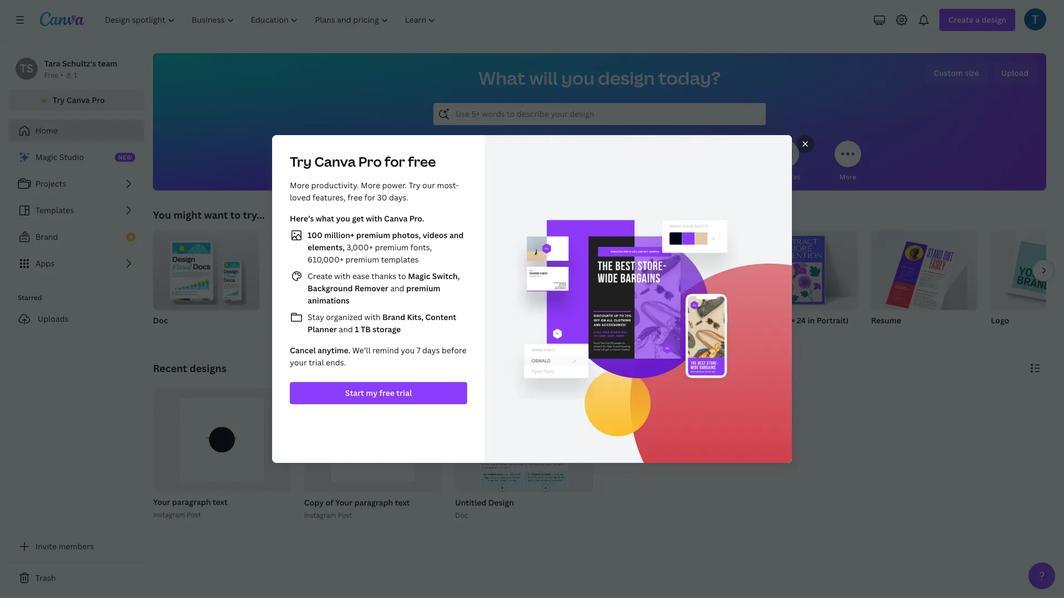 Task type: vqa. For each thing, say whether or not it's contained in the screenshot.
text
yes



Task type: describe. For each thing, give the bounding box(es) containing it.
(16:9)
[[443, 316, 464, 326]]

tb
[[361, 324, 371, 335]]

docs
[[406, 172, 422, 182]]

try canva pro
[[53, 95, 105, 105]]

whiteboards button
[[455, 133, 496, 191]]

group for presentation (16:9)
[[393, 231, 499, 311]]

our
[[423, 180, 435, 191]]

24
[[797, 316, 806, 326]]

starred
[[18, 293, 42, 303]]

trial inside button
[[397, 388, 412, 399]]

pro for try canva pro
[[92, 95, 105, 105]]

1 horizontal spatial for
[[385, 152, 405, 171]]

poster
[[752, 316, 776, 326]]

instagram inside group
[[512, 316, 550, 326]]

more for more productivity. more power. try our most- loved features, free for 30 days.
[[290, 180, 309, 191]]

today?
[[659, 66, 721, 90]]

days
[[423, 345, 440, 356]]

copy
[[304, 498, 324, 508]]

11
[[706, 316, 714, 326]]

content
[[426, 312, 456, 323]]

magic switch, background remover
[[308, 271, 460, 294]]

tara schultz's team element
[[16, 58, 38, 80]]

brand link
[[9, 226, 144, 248]]

3,000+
[[347, 242, 373, 253]]

resume
[[872, 316, 902, 326]]

might
[[174, 208, 202, 222]]

in
[[808, 316, 815, 326]]

templates
[[35, 205, 74, 216]]

to inside 'list'
[[398, 271, 406, 282]]

pro for try canva pro for free
[[359, 152, 382, 171]]

group for resume
[[872, 231, 978, 315]]

1 horizontal spatial more
[[361, 180, 380, 191]]

cancel
[[290, 345, 316, 356]]

home link
[[9, 120, 144, 142]]

premium inside 100 million+ premium photos, videos and elements,
[[356, 230, 390, 241]]

members
[[59, 542, 94, 552]]

invite
[[35, 542, 57, 552]]

background
[[308, 283, 353, 294]]

flyer (portrait 8.5 × 11 in) group
[[632, 231, 739, 340]]

your paragraph text instagram post
[[153, 498, 228, 520]]

ends.
[[326, 358, 346, 368]]

here's
[[290, 213, 314, 224]]

logo group
[[991, 231, 1065, 340]]

(portrait
[[653, 316, 685, 326]]

post inside instagram post (square) group
[[552, 316, 569, 326]]

most-
[[437, 180, 459, 191]]

you
[[153, 208, 171, 222]]

and inside 100 million+ premium photos, videos and elements,
[[450, 230, 464, 241]]

planner
[[308, 324, 337, 335]]

remover
[[355, 283, 389, 294]]

what
[[316, 213, 334, 224]]

try...
[[243, 208, 265, 222]]

uploads link
[[9, 308, 144, 330]]

trash
[[35, 573, 56, 584]]

fonts,
[[411, 242, 432, 253]]

and for and
[[389, 283, 406, 294]]

design
[[488, 498, 514, 508]]

whiteboard group
[[273, 231, 379, 340]]

websites
[[772, 172, 801, 182]]

you for what
[[336, 213, 350, 224]]

uploads button
[[9, 308, 144, 330]]

× inside flyer (portrait 8.5 × 11 in) group
[[700, 316, 704, 326]]

group for instagram post (square)
[[512, 231, 619, 311]]

million+
[[324, 230, 355, 241]]

what
[[479, 66, 526, 90]]

schultz's
[[62, 58, 96, 69]]

team
[[98, 58, 117, 69]]

0 horizontal spatial 1
[[74, 70, 77, 80]]

brand for brand kits, content planner
[[383, 312, 405, 323]]

magic for studio
[[35, 152, 58, 162]]

free •
[[44, 70, 63, 80]]

create
[[308, 271, 333, 282]]

organized
[[326, 312, 363, 323]]

try inside more productivity. more power. try our most- loved features, free for 30 days.
[[409, 180, 421, 191]]

remind
[[373, 345, 399, 356]]

premium down 3,000+
[[346, 255, 379, 265]]

try for try canva pro
[[53, 95, 65, 105]]

group for flyer (portrait 8.5 × 11 in)
[[632, 231, 739, 314]]

tara
[[44, 58, 60, 69]]

free inside more productivity. more power. try our most- loved features, free for 30 days.
[[348, 192, 363, 203]]

my
[[366, 388, 378, 399]]

post inside your paragraph text instagram post
[[187, 511, 201, 520]]

100 million+ premium photos, videos and elements,
[[308, 230, 464, 253]]

1 inside 'list'
[[355, 324, 359, 335]]

start my free trial
[[345, 388, 412, 399]]

list containing 100 million+ premium photos, videos and elements,
[[290, 229, 467, 336]]

doc inside group
[[153, 316, 168, 326]]

1 group from the left
[[153, 231, 260, 311]]

3,000+ premium fonts, 610,000+ premium templates
[[308, 242, 432, 265]]

start
[[345, 388, 364, 399]]

in)
[[716, 316, 726, 326]]

poster (18 × 24 in portrait)
[[752, 316, 849, 326]]

we'll
[[352, 345, 371, 356]]

flyer
[[632, 316, 651, 326]]

of
[[326, 498, 334, 508]]

tara schultz's team
[[44, 58, 117, 69]]

docs button
[[400, 133, 427, 191]]

try for try canva pro for free
[[290, 152, 312, 171]]

premium up templates
[[375, 242, 409, 253]]

elements,
[[308, 242, 345, 253]]

create with ease thanks to
[[308, 271, 408, 282]]

templates link
[[9, 200, 144, 222]]

paragraph inside copy of your paragraph text instagram post
[[355, 498, 393, 508]]

pro.
[[410, 213, 424, 224]]

and for and 1 tb storage
[[339, 324, 353, 335]]

7
[[417, 345, 421, 356]]

untitled design doc
[[455, 498, 514, 520]]

for you
[[339, 172, 364, 182]]

610,000+
[[308, 255, 344, 265]]

thanks
[[372, 271, 397, 282]]

try canva pro for free
[[290, 152, 436, 171]]

here's what you get with canva pro.
[[290, 213, 424, 224]]

and 1 tb storage
[[337, 324, 401, 335]]



Task type: locate. For each thing, give the bounding box(es) containing it.
power.
[[382, 180, 407, 191]]

1 vertical spatial 1
[[355, 324, 359, 335]]

magic for switch,
[[408, 271, 431, 282]]

1 text from the left
[[213, 498, 228, 508]]

invite members
[[35, 542, 94, 552]]

flyer (portrait 8.5 × 11 in)
[[632, 316, 726, 326]]

start my free trial button
[[290, 383, 467, 405]]

3 group from the left
[[393, 231, 499, 311]]

presentation (16:9) group
[[393, 231, 499, 340]]

0 vertical spatial pro
[[92, 95, 105, 105]]

you inside we'll remind you 7 days before your trial ends.
[[401, 345, 415, 356]]

studio
[[59, 152, 84, 162]]

1 vertical spatial brand
[[383, 312, 405, 323]]

canva inside try canva pro button
[[67, 95, 90, 105]]

0 vertical spatial brand
[[35, 232, 58, 242]]

1
[[74, 70, 77, 80], [355, 324, 359, 335]]

text inside copy of your paragraph text instagram post
[[395, 498, 410, 508]]

2 horizontal spatial more
[[840, 172, 857, 182]]

post down your paragraph text button
[[187, 511, 201, 520]]

brand kits, content planner
[[308, 312, 456, 335]]

free
[[408, 152, 436, 171], [348, 192, 363, 203], [380, 388, 395, 399]]

presentation
[[393, 316, 441, 326]]

2 horizontal spatial instagram
[[512, 316, 550, 326]]

6 group from the left
[[752, 231, 858, 311]]

0 vertical spatial doc
[[153, 316, 168, 326]]

for left 30
[[365, 192, 375, 203]]

invite members button
[[9, 536, 144, 558]]

1 horizontal spatial trial
[[397, 388, 412, 399]]

you for will
[[562, 66, 595, 90]]

0 vertical spatial and
[[450, 230, 464, 241]]

0 horizontal spatial trial
[[309, 358, 324, 368]]

0 horizontal spatial brand
[[35, 232, 58, 242]]

post down copy of your paragraph text button
[[338, 511, 352, 520]]

magic inside magic switch, background remover
[[408, 271, 431, 282]]

whiteboard
[[273, 316, 317, 326]]

0 vertical spatial try
[[53, 95, 65, 105]]

top level navigation element
[[98, 9, 446, 31]]

pro inside button
[[92, 95, 105, 105]]

0 horizontal spatial paragraph
[[172, 498, 211, 508]]

days.
[[389, 192, 409, 203]]

0 horizontal spatial and
[[339, 324, 353, 335]]

group
[[153, 231, 260, 311], [273, 231, 379, 311], [393, 231, 499, 311], [512, 231, 619, 311], [632, 231, 739, 314], [752, 231, 858, 311], [872, 231, 978, 315], [991, 231, 1065, 311]]

before
[[442, 345, 467, 356]]

0 vertical spatial to
[[230, 208, 241, 222]]

more
[[840, 172, 857, 182], [290, 180, 309, 191], [361, 180, 380, 191]]

apps link
[[9, 253, 144, 275]]

magic left the studio
[[35, 152, 58, 162]]

portrait)
[[817, 316, 849, 326]]

trash link
[[9, 568, 144, 590]]

resume group
[[872, 231, 978, 340]]

0 vertical spatial canva
[[67, 95, 90, 105]]

1 vertical spatial and
[[389, 283, 406, 294]]

list
[[9, 146, 144, 275], [290, 229, 467, 336]]

we'll remind you 7 days before your trial ends.
[[290, 345, 467, 368]]

free inside button
[[380, 388, 395, 399]]

2 vertical spatial with
[[365, 312, 381, 323]]

× left 11
[[700, 316, 704, 326]]

your inside your paragraph text instagram post
[[153, 498, 170, 508]]

0 vertical spatial trial
[[309, 358, 324, 368]]

0 horizontal spatial to
[[230, 208, 241, 222]]

more inside button
[[840, 172, 857, 182]]

designs
[[190, 362, 227, 375]]

instagram
[[512, 316, 550, 326], [153, 511, 185, 520], [304, 511, 336, 520]]

doc up recent
[[153, 316, 168, 326]]

0 horizontal spatial text
[[213, 498, 228, 508]]

copy of your paragraph text button
[[304, 497, 410, 510]]

animations
[[308, 296, 350, 306]]

premium
[[356, 230, 390, 241], [375, 242, 409, 253], [346, 255, 379, 265], [406, 283, 441, 294]]

2 paragraph from the left
[[355, 498, 393, 508]]

to left 'try...' on the left of page
[[230, 208, 241, 222]]

canva up for
[[315, 152, 356, 171]]

and
[[450, 230, 464, 241], [389, 283, 406, 294], [339, 324, 353, 335]]

1 horizontal spatial ×
[[792, 316, 796, 326]]

try up "loved"
[[290, 152, 312, 171]]

for up power.
[[385, 152, 405, 171]]

30
[[377, 192, 387, 203]]

brand inside brand kits, content planner
[[383, 312, 405, 323]]

1 horizontal spatial canva
[[315, 152, 356, 171]]

magic down templates
[[408, 271, 431, 282]]

1 paragraph from the left
[[172, 498, 211, 508]]

1 horizontal spatial doc
[[455, 511, 468, 520]]

untitled design button
[[455, 497, 514, 510]]

2 vertical spatial try
[[409, 180, 421, 191]]

2 horizontal spatial try
[[409, 180, 421, 191]]

presentation (16:9)
[[393, 316, 464, 326]]

canva for try canva pro for free
[[315, 152, 356, 171]]

1 vertical spatial for
[[365, 192, 375, 203]]

1 vertical spatial trial
[[397, 388, 412, 399]]

0 horizontal spatial for
[[365, 192, 375, 203]]

instagram left (square)
[[512, 316, 550, 326]]

× left 24
[[792, 316, 796, 326]]

magic
[[35, 152, 58, 162], [408, 271, 431, 282]]

instagram inside copy of your paragraph text instagram post
[[304, 511, 336, 520]]

0 horizontal spatial your
[[153, 498, 170, 508]]

2 horizontal spatial canva
[[384, 213, 408, 224]]

8 group from the left
[[991, 231, 1065, 311]]

2 text from the left
[[395, 498, 410, 508]]

you right for
[[352, 172, 364, 182]]

you left 7
[[401, 345, 415, 356]]

1 vertical spatial with
[[335, 271, 351, 282]]

doc inside untitled design doc
[[455, 511, 468, 520]]

projects
[[35, 179, 66, 189]]

(18
[[778, 316, 790, 326]]

instagram post (square)
[[512, 316, 603, 326]]

pro
[[92, 95, 105, 105], [359, 152, 382, 171]]

untitled
[[455, 498, 487, 508]]

2 your from the left
[[335, 498, 353, 508]]

productivity.
[[311, 180, 359, 191]]

0 horizontal spatial ×
[[700, 316, 704, 326]]

you right will
[[562, 66, 595, 90]]

list containing magic studio
[[9, 146, 144, 275]]

you for remind
[[401, 345, 415, 356]]

with up background
[[335, 271, 351, 282]]

2 vertical spatial canva
[[384, 213, 408, 224]]

post
[[552, 316, 569, 326], [187, 511, 201, 520], [338, 511, 352, 520]]

trial
[[309, 358, 324, 368], [397, 388, 412, 399]]

1 horizontal spatial brand
[[383, 312, 405, 323]]

0 vertical spatial 1
[[74, 70, 77, 80]]

0 horizontal spatial magic
[[35, 152, 58, 162]]

premium inside "premium animations"
[[406, 283, 441, 294]]

try left the "our"
[[409, 180, 421, 191]]

2 vertical spatial and
[[339, 324, 353, 335]]

magic studio
[[35, 152, 84, 162]]

0 horizontal spatial pro
[[92, 95, 105, 105]]

post left (square)
[[552, 316, 569, 326]]

premium animations
[[308, 283, 441, 306]]

1 × from the left
[[700, 316, 704, 326]]

copy of your paragraph text instagram post
[[304, 498, 410, 520]]

post inside copy of your paragraph text instagram post
[[338, 511, 352, 520]]

more productivity. more power. try our most- loved features, free for 30 days.
[[290, 180, 459, 203]]

your inside copy of your paragraph text instagram post
[[335, 498, 353, 508]]

0 horizontal spatial instagram
[[153, 511, 185, 520]]

1 horizontal spatial free
[[380, 388, 395, 399]]

websites button
[[772, 133, 801, 191]]

free down for you at the top
[[348, 192, 363, 203]]

what will you design today?
[[479, 66, 721, 90]]

1 vertical spatial magic
[[408, 271, 431, 282]]

1 horizontal spatial instagram
[[304, 511, 336, 520]]

× inside "poster (18 × 24 in portrait)" group
[[792, 316, 796, 326]]

you
[[562, 66, 595, 90], [352, 172, 364, 182], [336, 213, 350, 224], [401, 345, 415, 356]]

0 horizontal spatial free
[[348, 192, 363, 203]]

try canva pro button
[[9, 90, 144, 111]]

4 group from the left
[[512, 231, 619, 311]]

1 vertical spatial to
[[398, 271, 406, 282]]

and down stay organized with
[[339, 324, 353, 335]]

2 group from the left
[[273, 231, 379, 311]]

uploads
[[38, 314, 69, 324]]

recent
[[153, 362, 187, 375]]

cancel anytime.
[[290, 345, 351, 356]]

for
[[385, 152, 405, 171], [365, 192, 375, 203]]

and down thanks
[[389, 283, 406, 294]]

paragraph inside your paragraph text instagram post
[[172, 498, 211, 508]]

2 horizontal spatial post
[[552, 316, 569, 326]]

you inside button
[[352, 172, 364, 182]]

1 horizontal spatial your
[[335, 498, 353, 508]]

canva up the photos,
[[384, 213, 408, 224]]

pro up for you at the top
[[359, 152, 382, 171]]

1 vertical spatial pro
[[359, 152, 382, 171]]

trial down the "cancel anytime."
[[309, 358, 324, 368]]

1 vertical spatial canva
[[315, 152, 356, 171]]

with up and 1 tb storage
[[365, 312, 381, 323]]

videos
[[423, 230, 448, 241]]

switch,
[[432, 271, 460, 282]]

trial inside we'll remind you 7 days before your trial ends.
[[309, 358, 324, 368]]

1 horizontal spatial list
[[290, 229, 467, 336]]

templates
[[381, 255, 419, 265]]

poster (18 × 24 in portrait) group
[[752, 231, 858, 340]]

1 horizontal spatial magic
[[408, 271, 431, 282]]

0 horizontal spatial list
[[9, 146, 144, 275]]

your paragraph text button
[[153, 497, 228, 510]]

0 horizontal spatial doc
[[153, 316, 168, 326]]

more for more
[[840, 172, 857, 182]]

0 vertical spatial with
[[366, 213, 382, 224]]

1 horizontal spatial pro
[[359, 152, 382, 171]]

premium down 'switch,'
[[406, 283, 441, 294]]

1 horizontal spatial try
[[290, 152, 312, 171]]

try down •
[[53, 95, 65, 105]]

1 vertical spatial doc
[[455, 511, 468, 520]]

instagram inside your paragraph text instagram post
[[153, 511, 185, 520]]

free up docs
[[408, 152, 436, 171]]

1 vertical spatial try
[[290, 152, 312, 171]]

instagram post (square) group
[[512, 231, 619, 340]]

1 left tb
[[355, 324, 359, 335]]

brand up storage
[[383, 312, 405, 323]]

get
[[352, 213, 364, 224]]

7 group from the left
[[872, 231, 978, 315]]

pro up home link
[[92, 95, 105, 105]]

1 horizontal spatial 1
[[355, 324, 359, 335]]

0 horizontal spatial more
[[290, 180, 309, 191]]

try inside button
[[53, 95, 65, 105]]

free right my
[[380, 388, 395, 399]]

0 vertical spatial free
[[408, 152, 436, 171]]

brand for brand
[[35, 232, 58, 242]]

stay organized with
[[308, 312, 383, 323]]

0 horizontal spatial canva
[[67, 95, 90, 105]]

doc down untitled
[[455, 511, 468, 520]]

2 horizontal spatial free
[[408, 152, 436, 171]]

0 horizontal spatial try
[[53, 95, 65, 105]]

brand
[[35, 232, 58, 242], [383, 312, 405, 323]]

instagram down your paragraph text button
[[153, 511, 185, 520]]

for you button
[[338, 133, 365, 191]]

tara schultz's team image
[[16, 58, 38, 80]]

None search field
[[434, 103, 766, 125]]

to down templates
[[398, 271, 406, 282]]

5 group from the left
[[632, 231, 739, 314]]

group for poster (18 × 24 in portrait)
[[752, 231, 858, 311]]

instagram down copy
[[304, 511, 336, 520]]

1 horizontal spatial to
[[398, 271, 406, 282]]

1 horizontal spatial and
[[389, 283, 406, 294]]

recent designs
[[153, 362, 227, 375]]

brand inside 'link'
[[35, 232, 58, 242]]

2 vertical spatial free
[[380, 388, 395, 399]]

trial right my
[[397, 388, 412, 399]]

brand up apps
[[35, 232, 58, 242]]

you left get
[[336, 213, 350, 224]]

0 vertical spatial for
[[385, 152, 405, 171]]

2 × from the left
[[792, 316, 796, 326]]

1 horizontal spatial paragraph
[[355, 498, 393, 508]]

•
[[61, 70, 63, 80]]

and right the videos
[[450, 230, 464, 241]]

doc group
[[153, 231, 260, 340]]

8.5
[[687, 316, 698, 326]]

your
[[153, 498, 170, 508], [335, 498, 353, 508]]

with right get
[[366, 213, 382, 224]]

group for whiteboard
[[273, 231, 379, 311]]

0 vertical spatial magic
[[35, 152, 58, 162]]

0 horizontal spatial post
[[187, 511, 201, 520]]

2 horizontal spatial and
[[450, 230, 464, 241]]

canva for try canva pro
[[67, 95, 90, 105]]

new
[[118, 154, 132, 161]]

1 horizontal spatial text
[[395, 498, 410, 508]]

canva up home link
[[67, 95, 90, 105]]

whiteboards
[[455, 172, 496, 182]]

for inside more productivity. more power. try our most- loved features, free for 30 days.
[[365, 192, 375, 203]]

1 your from the left
[[153, 498, 170, 508]]

anytime.
[[318, 345, 351, 356]]

to
[[230, 208, 241, 222], [398, 271, 406, 282]]

1 vertical spatial free
[[348, 192, 363, 203]]

will
[[530, 66, 558, 90]]

ease
[[353, 271, 370, 282]]

1 down "schultz's"
[[74, 70, 77, 80]]

premium up 3,000+
[[356, 230, 390, 241]]

projects link
[[9, 173, 144, 195]]

1 horizontal spatial post
[[338, 511, 352, 520]]

text inside your paragraph text instagram post
[[213, 498, 228, 508]]

your
[[290, 358, 307, 368]]

×
[[700, 316, 704, 326], [792, 316, 796, 326]]



